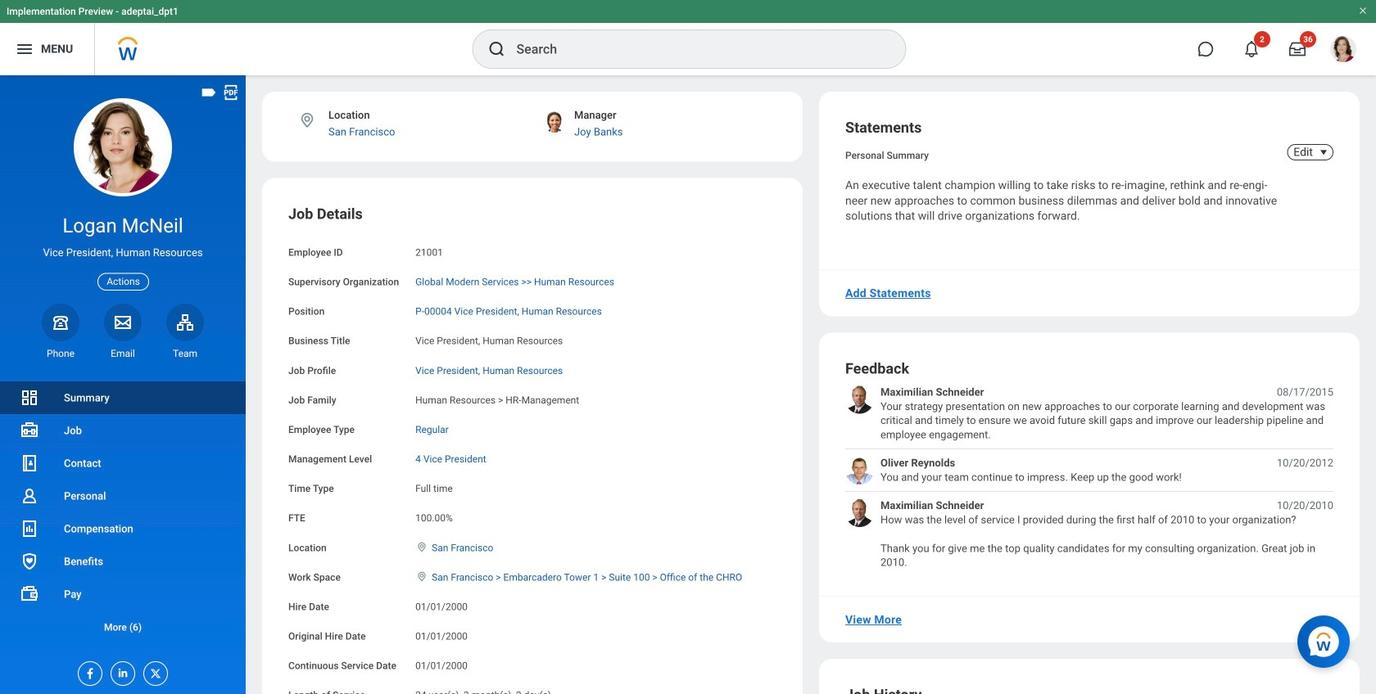 Task type: locate. For each thing, give the bounding box(es) containing it.
list
[[0, 382, 246, 644], [846, 385, 1334, 570]]

summary image
[[20, 388, 39, 408]]

1 horizontal spatial list
[[846, 385, 1334, 570]]

notifications large image
[[1244, 41, 1260, 57]]

phone image
[[49, 313, 72, 332]]

close environment banner image
[[1358, 6, 1368, 16]]

search image
[[487, 39, 507, 59]]

job image
[[20, 421, 39, 441]]

1 vertical spatial location image
[[415, 571, 429, 583]]

banner
[[0, 0, 1376, 75]]

view printable version (pdf) image
[[222, 84, 240, 102]]

tag image
[[200, 84, 218, 102]]

employee's photo (oliver reynolds) image
[[846, 456, 874, 485]]

navigation pane region
[[0, 75, 246, 695]]

linkedin image
[[111, 663, 129, 680]]

employee's photo (maximilian schneider) image up employee's photo (oliver reynolds) at bottom
[[846, 385, 874, 414]]

location image
[[415, 542, 429, 553], [415, 571, 429, 583]]

0 vertical spatial employee's photo (maximilian schneider) image
[[846, 385, 874, 414]]

inbox large image
[[1290, 41, 1306, 57]]

location image
[[298, 111, 316, 129]]

group
[[288, 204, 777, 695]]

team logan mcneil element
[[166, 347, 204, 360]]

employee's photo (maximilian schneider) image down employee's photo (oliver reynolds) at bottom
[[846, 499, 874, 528]]

caret down image
[[1314, 146, 1334, 159]]

1 employee's photo (maximilian schneider) image from the top
[[846, 385, 874, 414]]

employee's photo (maximilian schneider) image
[[846, 385, 874, 414], [846, 499, 874, 528]]

x image
[[144, 663, 162, 681]]

profile logan mcneil image
[[1331, 36, 1357, 66]]

full time element
[[415, 480, 453, 495]]

0 vertical spatial location image
[[415, 542, 429, 553]]

Search Workday  search field
[[517, 31, 872, 67]]

2 location image from the top
[[415, 571, 429, 583]]

1 vertical spatial employee's photo (maximilian schneider) image
[[846, 499, 874, 528]]



Task type: describe. For each thing, give the bounding box(es) containing it.
personal image
[[20, 487, 39, 506]]

1 location image from the top
[[415, 542, 429, 553]]

view team image
[[175, 313, 195, 332]]

0 horizontal spatial list
[[0, 382, 246, 644]]

compensation image
[[20, 519, 39, 539]]

facebook image
[[79, 663, 97, 681]]

pay image
[[20, 585, 39, 605]]

2 employee's photo (maximilian schneider) image from the top
[[846, 499, 874, 528]]

email logan mcneil element
[[104, 347, 142, 360]]

personal summary element
[[846, 147, 929, 161]]

benefits image
[[20, 552, 39, 572]]

contact image
[[20, 454, 39, 474]]

justify image
[[15, 39, 34, 59]]

mail image
[[113, 313, 133, 332]]

phone logan mcneil element
[[42, 347, 79, 360]]



Task type: vqa. For each thing, say whether or not it's contained in the screenshot.
the bottom tab list
no



